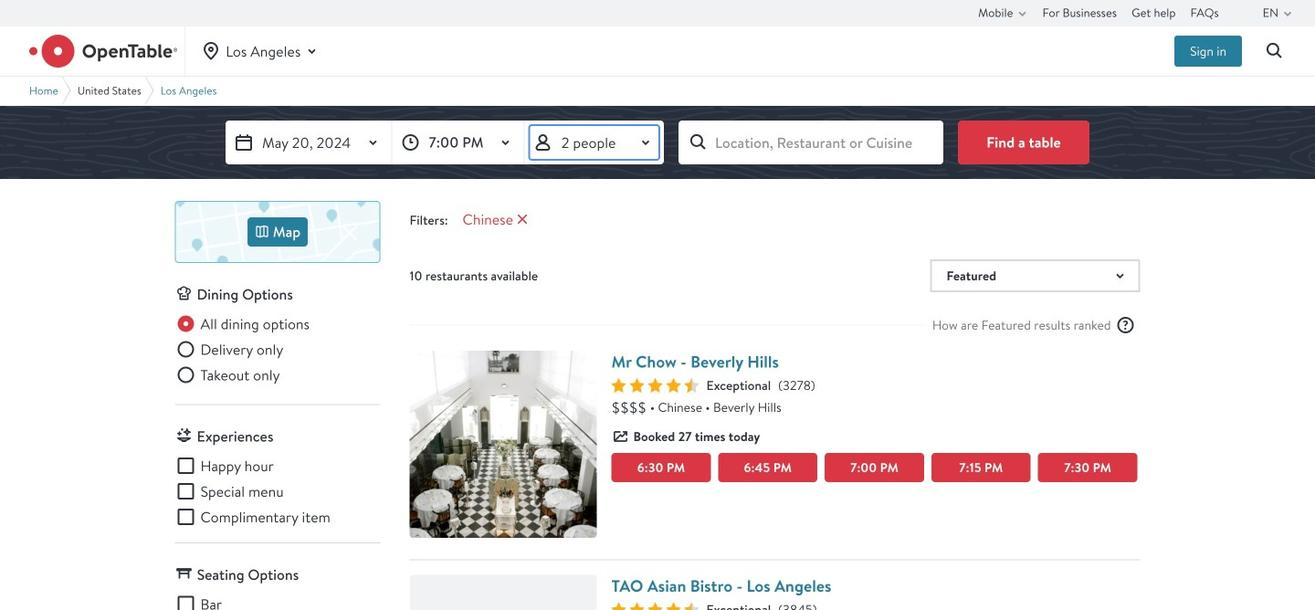 Task type: locate. For each thing, give the bounding box(es) containing it.
1 vertical spatial group
[[175, 455, 381, 528]]

0 vertical spatial group
[[175, 313, 381, 390]]

1 4.6 stars image from the top
[[612, 378, 699, 393]]

0 vertical spatial 4.6 stars image
[[612, 378, 699, 393]]

Please input a Location, Restaurant or Cuisine field
[[679, 121, 944, 164]]

group
[[175, 313, 381, 390], [175, 455, 381, 528]]

None field
[[679, 121, 944, 164]]

2 4.6 stars image from the top
[[612, 602, 699, 610]]

1 vertical spatial 4.6 stars image
[[612, 602, 699, 610]]

4.6 stars image
[[612, 378, 699, 393], [612, 602, 699, 610]]

None radio
[[175, 313, 310, 335]]

None radio
[[175, 339, 284, 360], [175, 364, 280, 386], [175, 339, 284, 360], [175, 364, 280, 386]]

none radio inside group
[[175, 313, 310, 335]]

1 group from the top
[[175, 313, 381, 390]]



Task type: vqa. For each thing, say whether or not it's contained in the screenshot.
A photo of Two Spear Street New American Restaurant restaurant
no



Task type: describe. For each thing, give the bounding box(es) containing it.
opentable logo image
[[29, 35, 177, 68]]

2 group from the top
[[175, 455, 381, 528]]

a photo of mr chow - beverly hills restaurant image
[[410, 351, 597, 538]]



